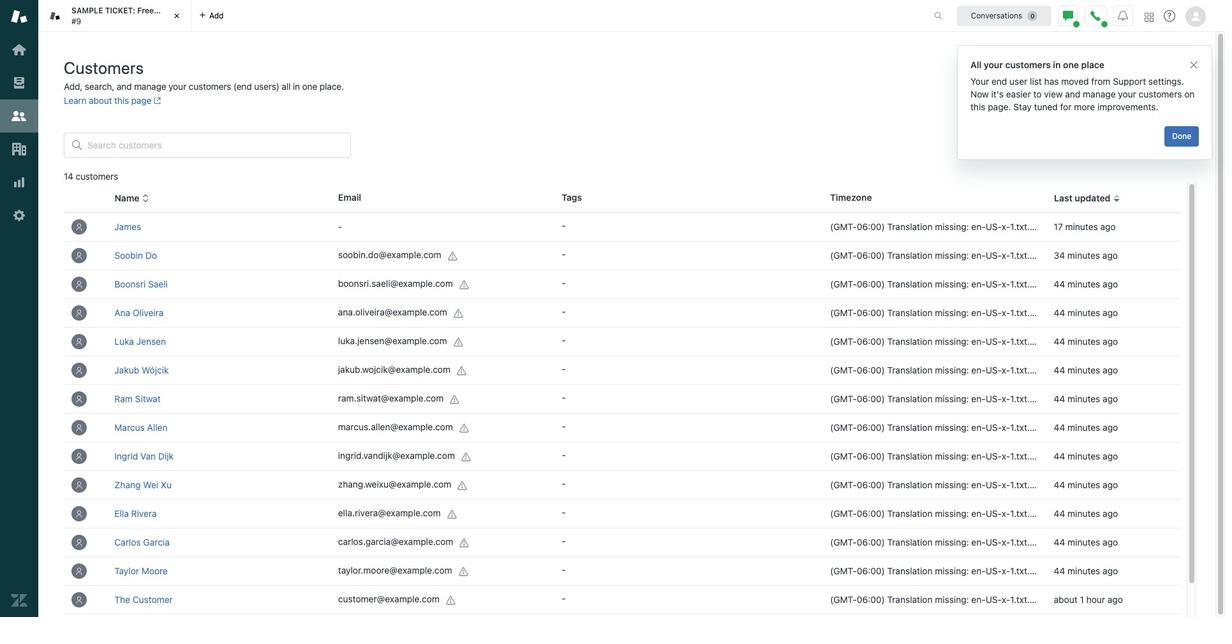Task type: locate. For each thing, give the bounding box(es) containing it.
ella.rivera@example.com
[[338, 508, 441, 519]]

4 1.txt.timezone.america_chicago from the top
[[1010, 308, 1140, 318]]

3 us- from the top
[[986, 279, 1002, 290]]

06:00) for ram.sitwat@example.com
[[857, 394, 885, 405]]

14 (gmt- from the top
[[830, 595, 857, 606]]

44 for zhang.weixu@example.com
[[1054, 480, 1065, 491]]

minutes for ram.sitwat@example.com
[[1068, 394, 1101, 405]]

1.txt.timezone.america_chicago for ella.rivera@example.com
[[1010, 509, 1140, 520]]

one left "place."
[[302, 81, 317, 92]]

2 missing: from the top
[[935, 250, 969, 261]]

your
[[984, 59, 1003, 70], [169, 81, 186, 92], [1118, 89, 1137, 100]]

1 horizontal spatial manage
[[1083, 89, 1116, 100]]

11 translation from the top
[[887, 509, 933, 520]]

x-
[[1002, 221, 1010, 232], [1002, 250, 1010, 261], [1002, 279, 1010, 290], [1002, 308, 1010, 318], [1002, 336, 1010, 347], [1002, 365, 1010, 376], [1002, 394, 1010, 405], [1002, 423, 1010, 433], [1002, 451, 1010, 462], [1002, 480, 1010, 491], [1002, 509, 1010, 520], [1002, 537, 1010, 548], [1002, 566, 1010, 577], [1002, 595, 1010, 606]]

7 x- from the top
[[1002, 394, 1010, 405]]

6 44 from the top
[[1054, 423, 1065, 433]]

8 x- from the top
[[1002, 423, 1010, 433]]

44
[[1054, 279, 1065, 290], [1054, 308, 1065, 318], [1054, 336, 1065, 347], [1054, 365, 1065, 376], [1054, 394, 1065, 405], [1054, 423, 1065, 433], [1054, 451, 1065, 462], [1054, 480, 1065, 491], [1054, 509, 1065, 520], [1054, 537, 1065, 548], [1054, 566, 1065, 577]]

conversations button
[[957, 5, 1052, 26]]

9 1.txt.timezone.america_chicago from the top
[[1010, 451, 1140, 462]]

support
[[1113, 76, 1146, 87]]

1 horizontal spatial one
[[1063, 59, 1079, 70]]

ingrid
[[114, 451, 138, 462]]

13 en- from the top
[[972, 566, 986, 577]]

8 en- from the top
[[972, 423, 986, 433]]

taylor
[[114, 566, 139, 577]]

9 44 from the top
[[1054, 509, 1065, 520]]

add
[[1129, 67, 1145, 78]]

1.txt.timezone.america_chicago for carlos.garcia@example.com
[[1010, 537, 1140, 548]]

minutes for ana.oliveira@example.com
[[1068, 308, 1101, 318]]

learn about this page
[[64, 95, 151, 106]]

unverified email image for ella.rivera@example.com
[[447, 510, 457, 520]]

(gmt- for taylor.moore@example.com
[[830, 566, 857, 577]]

1.txt.timezone.america_chicago for ingrid.vandijk@example.com
[[1010, 451, 1140, 462]]

34
[[1054, 250, 1065, 261]]

from
[[1092, 76, 1111, 87]]

us-
[[986, 221, 1002, 232], [986, 250, 1002, 261], [986, 279, 1002, 290], [986, 308, 1002, 318], [986, 336, 1002, 347], [986, 365, 1002, 376], [986, 394, 1002, 405], [986, 423, 1002, 433], [986, 451, 1002, 462], [986, 480, 1002, 491], [986, 509, 1002, 520], [986, 537, 1002, 548], [986, 566, 1002, 577], [986, 595, 1002, 606]]

0 horizontal spatial about
[[89, 95, 112, 106]]

7 44 from the top
[[1054, 451, 1065, 462]]

3 translation from the top
[[887, 279, 933, 290]]

do
[[145, 250, 157, 261]]

james link
[[114, 221, 141, 232]]

9 06:00) from the top
[[857, 451, 885, 462]]

manage up (opens in a new tab) 'image' at the left
[[134, 81, 166, 92]]

missing: for luka.jensen@example.com
[[935, 336, 969, 347]]

10 1.txt.timezone.america_chicago from the top
[[1010, 480, 1140, 491]]

5 44 from the top
[[1054, 394, 1065, 405]]

admin image
[[11, 207, 27, 224]]

and inside customers add, search, and manage your customers (end users) all in one place.
[[117, 81, 132, 92]]

0 horizontal spatial your
[[169, 81, 186, 92]]

us- for marcus.allen@example.com
[[986, 423, 1002, 433]]

moore
[[142, 566, 168, 577]]

9 44 minutes ago from the top
[[1054, 509, 1118, 520]]

translation for carlos.garcia@example.com
[[887, 537, 933, 548]]

manage
[[134, 81, 166, 92], [1083, 89, 1116, 100]]

unverified email image for soobin.do@example.com
[[448, 251, 458, 261]]

search,
[[85, 81, 114, 92]]

in
[[1053, 59, 1061, 70], [293, 81, 300, 92]]

translation for jakub.wojcik@example.com
[[887, 365, 933, 376]]

0 horizontal spatial one
[[302, 81, 317, 92]]

views image
[[11, 75, 27, 91]]

2 us- from the top
[[986, 250, 1002, 261]]

unverified email image for jakub.wojcik@example.com
[[457, 366, 467, 376]]

jakub.wojcik@example.com
[[338, 365, 451, 375]]

12 en- from the top
[[972, 537, 986, 548]]

tab
[[38, 0, 191, 32]]

- for luka.jensen@example.com
[[562, 335, 566, 346]]

unverified email image for marcus.allen@example.com
[[459, 424, 470, 434]]

12 1.txt.timezone.america_chicago from the top
[[1010, 537, 1140, 548]]

11 x- from the top
[[1002, 509, 1010, 520]]

(gmt-06:00) translation missing: en-us-x-1.txt.timezone.america_chicago for soobin.do@example.com
[[830, 250, 1140, 261]]

jensen
[[136, 336, 166, 347]]

12 us- from the top
[[986, 537, 1002, 548]]

luka jensen
[[114, 336, 166, 347]]

boonsri saeli
[[114, 279, 168, 290]]

users)
[[254, 81, 279, 92]]

2 (gmt- from the top
[[830, 250, 857, 261]]

0 horizontal spatial and
[[117, 81, 132, 92]]

2 1.txt.timezone.america_chicago from the top
[[1010, 250, 1140, 261]]

translation
[[887, 221, 933, 232], [887, 250, 933, 261], [887, 279, 933, 290], [887, 308, 933, 318], [887, 336, 933, 347], [887, 365, 933, 376], [887, 394, 933, 405], [887, 423, 933, 433], [887, 451, 933, 462], [887, 480, 933, 491], [887, 509, 933, 520], [887, 537, 933, 548], [887, 566, 933, 577], [887, 595, 933, 606]]

boonsri saeli link
[[114, 279, 168, 290]]

3 44 minutes ago from the top
[[1054, 336, 1118, 347]]

10 us- from the top
[[986, 480, 1002, 491]]

4 44 from the top
[[1054, 365, 1065, 376]]

(gmt- for ingrid.vandijk@example.com
[[830, 451, 857, 462]]

12 (gmt-06:00) translation missing: en-us-x-1.txt.timezone.america_chicago from the top
[[830, 537, 1140, 548]]

1 vertical spatial one
[[302, 81, 317, 92]]

customers up list
[[1006, 59, 1051, 70]]

dijk
[[158, 451, 174, 462]]

en- for ingrid.vandijk@example.com
[[972, 451, 986, 462]]

7 en- from the top
[[972, 394, 986, 405]]

manage down the from
[[1083, 89, 1116, 100]]

in right all
[[293, 81, 300, 92]]

14 1.txt.timezone.america_chicago from the top
[[1010, 595, 1140, 606]]

view
[[1044, 89, 1063, 100]]

1.txt.timezone.america_chicago for boonsri.saeli@example.com
[[1010, 279, 1140, 290]]

1 vertical spatial in
[[293, 81, 300, 92]]

4 44 minutes ago from the top
[[1054, 365, 1118, 376]]

about down "search,"
[[89, 95, 112, 106]]

soobin.do@example.com
[[338, 250, 441, 261]]

(gmt-06:00) translation missing: en-us-x-1.txt.timezone.america_chicago for ella.rivera@example.com
[[830, 509, 1140, 520]]

44 minutes ago for taylor.moore@example.com
[[1054, 566, 1118, 577]]

add customer
[[1129, 67, 1186, 78]]

minutes
[[1066, 221, 1098, 232], [1068, 250, 1100, 261], [1068, 279, 1101, 290], [1068, 308, 1101, 318], [1068, 336, 1101, 347], [1068, 365, 1101, 376], [1068, 394, 1101, 405], [1068, 423, 1101, 433], [1068, 451, 1101, 462], [1068, 480, 1101, 491], [1068, 509, 1101, 520], [1068, 537, 1101, 548], [1068, 566, 1101, 577]]

4 (gmt- from the top
[[830, 308, 857, 318]]

about left 1
[[1054, 595, 1078, 606]]

saeli
[[148, 279, 168, 290]]

customers image
[[11, 108, 27, 124]]

- for ram.sitwat@example.com
[[562, 393, 566, 403]]

8 44 from the top
[[1054, 480, 1065, 491]]

all your customers in one place dialog
[[957, 45, 1213, 160]]

3 06:00) from the top
[[857, 279, 885, 290]]

customers add, search, and manage your customers (end users) all in one place.
[[64, 58, 344, 92]]

3 x- from the top
[[1002, 279, 1010, 290]]

9 x- from the top
[[1002, 451, 1010, 462]]

14 en- from the top
[[972, 595, 986, 606]]

14 us- from the top
[[986, 595, 1002, 606]]

7 (gmt- from the top
[[830, 394, 857, 405]]

9 missing: from the top
[[935, 451, 969, 462]]

0 vertical spatial in
[[1053, 59, 1061, 70]]

- for ana.oliveira@example.com
[[562, 306, 566, 317]]

44 minutes ago for ella.rivera@example.com
[[1054, 509, 1118, 520]]

add customer button
[[1119, 60, 1197, 86]]

luka
[[114, 336, 134, 347]]

unverified email image
[[459, 280, 470, 290], [450, 395, 460, 405], [459, 424, 470, 434], [447, 510, 457, 520], [460, 538, 470, 549]]

5 missing: from the top
[[935, 336, 969, 347]]

1.txt.timezone.america_chicago for soobin.do@example.com
[[1010, 250, 1140, 261]]

us- for ella.rivera@example.com
[[986, 509, 1002, 520]]

5 (gmt- from the top
[[830, 336, 857, 347]]

one inside customers add, search, and manage your customers (end users) all in one place.
[[302, 81, 317, 92]]

marcus allen link
[[114, 423, 168, 433]]

8 (gmt- from the top
[[830, 423, 857, 433]]

7 1.txt.timezone.america_chicago from the top
[[1010, 394, 1140, 405]]

13 translation from the top
[[887, 566, 933, 577]]

3 en- from the top
[[972, 279, 986, 290]]

6 (gmt- from the top
[[830, 365, 857, 376]]

this down now
[[971, 101, 986, 112]]

tabs tab list
[[38, 0, 921, 32]]

in up has
[[1053, 59, 1061, 70]]

14 (gmt-06:00) translation missing: en-us-x-1.txt.timezone.america_chicago from the top
[[830, 595, 1140, 606]]

minutes for zhang.weixu@example.com
[[1068, 480, 1101, 491]]

en-
[[972, 221, 986, 232], [972, 250, 986, 261], [972, 279, 986, 290], [972, 308, 986, 318], [972, 336, 986, 347], [972, 365, 986, 376], [972, 394, 986, 405], [972, 423, 986, 433], [972, 451, 986, 462], [972, 480, 986, 491], [972, 509, 986, 520], [972, 537, 986, 548], [972, 566, 986, 577], [972, 595, 986, 606]]

ago for ella.rivera@example.com
[[1103, 509, 1118, 520]]

ago for luka.jensen@example.com
[[1103, 336, 1118, 347]]

ella rivera link
[[114, 509, 157, 520]]

one inside all your customers in one place your end user list has moved from support settings. now it's easier to view and manage your customers on this page. stay tuned for more improvements.
[[1063, 59, 1079, 70]]

8 translation from the top
[[887, 423, 933, 433]]

done
[[1173, 131, 1192, 141]]

us- for carlos.garcia@example.com
[[986, 537, 1002, 548]]

en- for carlos.garcia@example.com
[[972, 537, 986, 548]]

has
[[1045, 76, 1059, 87]]

(gmt-
[[830, 221, 857, 232], [830, 250, 857, 261], [830, 279, 857, 290], [830, 308, 857, 318], [830, 336, 857, 347], [830, 365, 857, 376], [830, 394, 857, 405], [830, 423, 857, 433], [830, 451, 857, 462], [830, 480, 857, 491], [830, 509, 857, 520], [830, 537, 857, 548], [830, 566, 857, 577], [830, 595, 857, 606]]

9 us- from the top
[[986, 451, 1002, 462]]

44 minutes ago for zhang.weixu@example.com
[[1054, 480, 1118, 491]]

10 (gmt- from the top
[[830, 480, 857, 491]]

8 (gmt-06:00) translation missing: en-us-x-1.txt.timezone.america_chicago from the top
[[830, 423, 1140, 433]]

(gmt-06:00) translation missing: en-us-x-1.txt.timezone.america_chicago for ana.oliveira@example.com
[[830, 308, 1140, 318]]

(gmt- for customer@example.com
[[830, 595, 857, 606]]

(gmt-06:00) translation missing: en-us-x-1.txt.timezone.america_chicago
[[830, 221, 1140, 232], [830, 250, 1140, 261], [830, 279, 1140, 290], [830, 308, 1140, 318], [830, 336, 1140, 347], [830, 365, 1140, 376], [830, 394, 1140, 405], [830, 423, 1140, 433], [830, 451, 1140, 462], [830, 480, 1140, 491], [830, 509, 1140, 520], [830, 537, 1140, 548], [830, 566, 1140, 577], [830, 595, 1140, 606]]

1 06:00) from the top
[[857, 221, 885, 232]]

wójcik
[[142, 365, 169, 376]]

unverified email image for taylor.moore@example.com
[[459, 567, 469, 577]]

ana oliveira
[[114, 308, 164, 318]]

13 06:00) from the top
[[857, 566, 885, 577]]

your
[[971, 76, 989, 87]]

2 (gmt-06:00) translation missing: en-us-x-1.txt.timezone.america_chicago from the top
[[830, 250, 1140, 261]]

translation for soobin.do@example.com
[[887, 250, 933, 261]]

and inside all your customers in one place your end user list has moved from support settings. now it's easier to view and manage your customers on this page. stay tuned for more improvements.
[[1065, 89, 1081, 100]]

(gmt-06:00) translation missing: en-us-x-1.txt.timezone.america_chicago for luka.jensen@example.com
[[830, 336, 1140, 347]]

sample
[[71, 6, 103, 15]]

44 for carlos.garcia@example.com
[[1054, 537, 1065, 548]]

translation for ana.oliveira@example.com
[[887, 308, 933, 318]]

0 horizontal spatial in
[[293, 81, 300, 92]]

ago for carlos.garcia@example.com
[[1103, 537, 1118, 548]]

unverified email image
[[448, 251, 458, 261], [454, 309, 464, 319], [454, 337, 464, 348], [457, 366, 467, 376], [461, 452, 472, 462], [458, 481, 468, 491], [459, 567, 469, 577], [446, 596, 456, 606]]

06:00)
[[857, 221, 885, 232], [857, 250, 885, 261], [857, 279, 885, 290], [857, 308, 885, 318], [857, 336, 885, 347], [857, 365, 885, 376], [857, 394, 885, 405], [857, 423, 885, 433], [857, 451, 885, 462], [857, 480, 885, 491], [857, 509, 885, 520], [857, 537, 885, 548], [857, 566, 885, 577], [857, 595, 885, 606]]

11 44 from the top
[[1054, 566, 1065, 577]]

1 vertical spatial about
[[1054, 595, 1078, 606]]

minutes for jakub.wojcik@example.com
[[1068, 365, 1101, 376]]

4 translation from the top
[[887, 308, 933, 318]]

0 horizontal spatial manage
[[134, 81, 166, 92]]

customers left (end
[[189, 81, 231, 92]]

0 vertical spatial one
[[1063, 59, 1079, 70]]

44 minutes ago for marcus.allen@example.com
[[1054, 423, 1118, 433]]

6 missing: from the top
[[935, 365, 969, 376]]

6 us- from the top
[[986, 365, 1002, 376]]

learn
[[64, 95, 86, 106]]

8 us- from the top
[[986, 423, 1002, 433]]

11 (gmt-06:00) translation missing: en-us-x-1.txt.timezone.america_chicago from the top
[[830, 509, 1140, 520]]

en- for luka.jensen@example.com
[[972, 336, 986, 347]]

9 (gmt- from the top
[[830, 451, 857, 462]]

us- for ram.sitwat@example.com
[[986, 394, 1002, 405]]

missing: for boonsri.saeli@example.com
[[935, 279, 969, 290]]

44 minutes ago for ana.oliveira@example.com
[[1054, 308, 1118, 318]]

2 translation from the top
[[887, 250, 933, 261]]

us- for jakub.wojcik@example.com
[[986, 365, 1002, 376]]

44 for ella.rivera@example.com
[[1054, 509, 1065, 520]]

0 vertical spatial about
[[89, 95, 112, 106]]

more
[[1074, 101, 1095, 112]]

(gmt- for luka.jensen@example.com
[[830, 336, 857, 347]]

carlos garcia link
[[114, 537, 170, 548]]

9 en- from the top
[[972, 451, 986, 462]]

44 minutes ago for luka.jensen@example.com
[[1054, 336, 1118, 347]]

1 44 from the top
[[1054, 279, 1065, 290]]

van
[[140, 451, 156, 462]]

10 x- from the top
[[1002, 480, 1010, 491]]

10 06:00) from the top
[[857, 480, 885, 491]]

(gmt- for ram.sitwat@example.com
[[830, 394, 857, 405]]

(gmt- for boonsri.saeli@example.com
[[830, 279, 857, 290]]

6 44 minutes ago from the top
[[1054, 423, 1118, 433]]

06:00) for marcus.allen@example.com
[[857, 423, 885, 433]]

10 44 from the top
[[1054, 537, 1065, 548]]

in inside all your customers in one place your end user list has moved from support settings. now it's easier to view and manage your customers on this page. stay tuned for more improvements.
[[1053, 59, 1061, 70]]

4 us- from the top
[[986, 308, 1002, 318]]

ella
[[114, 509, 129, 520]]

customers right 14
[[76, 171, 118, 182]]

6 en- from the top
[[972, 365, 986, 376]]

- for ingrid.vandijk@example.com
[[562, 450, 566, 461]]

this left page
[[114, 95, 129, 106]]

one
[[1063, 59, 1079, 70], [302, 81, 317, 92]]

done button
[[1165, 126, 1199, 147]]

13 missing: from the top
[[935, 566, 969, 577]]

13 (gmt- from the top
[[830, 566, 857, 577]]

and down moved
[[1065, 89, 1081, 100]]

free
[[137, 6, 154, 15]]

11 06:00) from the top
[[857, 509, 885, 520]]

12 translation from the top
[[887, 537, 933, 548]]

(gmt- for zhang.weixu@example.com
[[830, 480, 857, 491]]

9 (gmt-06:00) translation missing: en-us-x-1.txt.timezone.america_chicago from the top
[[830, 451, 1140, 462]]

ago for marcus.allen@example.com
[[1103, 423, 1118, 433]]

5 us- from the top
[[986, 336, 1002, 347]]

last updated
[[1054, 193, 1111, 204]]

3 1.txt.timezone.america_chicago from the top
[[1010, 279, 1140, 290]]

and up learn about this page link at top
[[117, 81, 132, 92]]

jakub wójcik
[[114, 365, 169, 376]]

last
[[1054, 193, 1073, 204]]

12 missing: from the top
[[935, 537, 969, 548]]

1 x- from the top
[[1002, 221, 1010, 232]]

1 horizontal spatial in
[[1053, 59, 1061, 70]]

1 horizontal spatial this
[[971, 101, 986, 112]]

zendesk products image
[[1145, 12, 1154, 21]]

1 missing: from the top
[[935, 221, 969, 232]]

6 x- from the top
[[1002, 365, 1010, 376]]

jakub
[[114, 365, 139, 376]]

sitwat
[[135, 394, 161, 405]]

(gmt- for soobin.do@example.com
[[830, 250, 857, 261]]

11 44 minutes ago from the top
[[1054, 566, 1118, 577]]

11 (gmt- from the top
[[830, 509, 857, 520]]

5 06:00) from the top
[[857, 336, 885, 347]]

ana
[[114, 308, 130, 318]]

4 x- from the top
[[1002, 308, 1010, 318]]

9 translation from the top
[[887, 451, 933, 462]]

4 missing: from the top
[[935, 308, 969, 318]]

about
[[89, 95, 112, 106], [1054, 595, 1078, 606]]

hour
[[1087, 595, 1105, 606]]

1 horizontal spatial and
[[1065, 89, 1081, 100]]

(gmt-06:00) translation missing: en-us-x-1.txt.timezone.america_chicago for carlos.garcia@example.com
[[830, 537, 1140, 548]]

organizations image
[[11, 141, 27, 158]]

ana.oliveira@example.com
[[338, 307, 447, 318]]

customers
[[1006, 59, 1051, 70], [189, 81, 231, 92], [1139, 89, 1182, 100], [76, 171, 118, 182]]

44 minutes ago for boonsri.saeli@example.com
[[1054, 279, 1118, 290]]

14 missing: from the top
[[935, 595, 969, 606]]

one up moved
[[1063, 59, 1079, 70]]

en- for ram.sitwat@example.com
[[972, 394, 986, 405]]

8 missing: from the top
[[935, 423, 969, 433]]

ram.sitwat@example.com
[[338, 393, 444, 404]]

unverified email image for luka.jensen@example.com
[[454, 337, 464, 348]]

minutes for luka.jensen@example.com
[[1068, 336, 1101, 347]]

in inside customers add, search, and manage your customers (end users) all in one place.
[[293, 81, 300, 92]]

ana oliveira link
[[114, 308, 164, 318]]

- for jakub.wojcik@example.com
[[562, 364, 566, 375]]

updated
[[1075, 193, 1111, 204]]

minutes for marcus.allen@example.com
[[1068, 423, 1101, 433]]

missing:
[[935, 221, 969, 232], [935, 250, 969, 261], [935, 279, 969, 290], [935, 308, 969, 318], [935, 336, 969, 347], [935, 365, 969, 376], [935, 394, 969, 405], [935, 423, 969, 433], [935, 451, 969, 462], [935, 480, 969, 491], [935, 509, 969, 520], [935, 537, 969, 548], [935, 566, 969, 577], [935, 595, 969, 606]]

1 horizontal spatial your
[[984, 59, 1003, 70]]

14 x- from the top
[[1002, 595, 1010, 606]]

unverified email image for zhang.weixu@example.com
[[458, 481, 468, 491]]

1.txt.timezone.america_chicago
[[1010, 221, 1140, 232], [1010, 250, 1140, 261], [1010, 279, 1140, 290], [1010, 308, 1140, 318], [1010, 336, 1140, 347], [1010, 365, 1140, 376], [1010, 394, 1140, 405], [1010, 423, 1140, 433], [1010, 451, 1140, 462], [1010, 480, 1140, 491], [1010, 509, 1140, 520], [1010, 537, 1140, 548], [1010, 566, 1140, 577], [1010, 595, 1140, 606]]

8 1.txt.timezone.america_chicago from the top
[[1010, 423, 1140, 433]]

list
[[1030, 76, 1042, 87]]

1.txt.timezone.america_chicago for ana.oliveira@example.com
[[1010, 308, 1140, 318]]

7 translation from the top
[[887, 394, 933, 405]]

44 for ram.sitwat@example.com
[[1054, 394, 1065, 405]]

7 missing: from the top
[[935, 394, 969, 405]]

6 (gmt-06:00) translation missing: en-us-x-1.txt.timezone.america_chicago from the top
[[830, 365, 1140, 376]]

all
[[971, 59, 982, 70]]

stay
[[1014, 101, 1032, 112]]

1 horizontal spatial about
[[1054, 595, 1078, 606]]

translation for zhang.weixu@example.com
[[887, 480, 933, 491]]



Task type: describe. For each thing, give the bounding box(es) containing it.
jakub wójcik link
[[114, 365, 169, 376]]

luka.jensen@example.com
[[338, 336, 447, 347]]

en- for taylor.moore@example.com
[[972, 566, 986, 577]]

rivera
[[131, 509, 157, 520]]

garcia
[[143, 537, 170, 548]]

close image
[[1189, 60, 1199, 70]]

main element
[[0, 0, 38, 618]]

settings.
[[1149, 76, 1184, 87]]

#9
[[71, 16, 81, 26]]

(gmt- for ella.rivera@example.com
[[830, 509, 857, 520]]

james
[[114, 221, 141, 232]]

translation for luka.jensen@example.com
[[887, 336, 933, 347]]

it's
[[992, 89, 1004, 100]]

add,
[[64, 81, 82, 92]]

1 translation from the top
[[887, 221, 933, 232]]

carlos.garcia@example.com
[[338, 537, 453, 548]]

(gmt- for jakub.wojcik@example.com
[[830, 365, 857, 376]]

unverified email image for carlos.garcia@example.com
[[460, 538, 470, 549]]

learn about this page link
[[64, 95, 161, 106]]

manage inside customers add, search, and manage your customers (end users) all in one place.
[[134, 81, 166, 92]]

translation for ingrid.vandijk@example.com
[[887, 451, 933, 462]]

x- for ella.rivera@example.com
[[1002, 509, 1010, 520]]

ago for taylor.moore@example.com
[[1103, 566, 1118, 577]]

(opens in a new tab) image
[[151, 97, 161, 105]]

1 1.txt.timezone.america_chicago from the top
[[1010, 221, 1140, 232]]

tab containing sample ticket: free repair
[[38, 0, 191, 32]]

close image
[[170, 10, 183, 22]]

ago for ram.sitwat@example.com
[[1103, 394, 1118, 405]]

ingrid van dijk link
[[114, 451, 174, 462]]

44 minutes ago for carlos.garcia@example.com
[[1054, 537, 1118, 548]]

17 minutes ago
[[1054, 221, 1116, 232]]

- for taylor.moore@example.com
[[562, 565, 566, 576]]

ago for soobin.do@example.com
[[1103, 250, 1118, 261]]

1 en- from the top
[[972, 221, 986, 232]]

44 minutes ago for ram.sitwat@example.com
[[1054, 394, 1118, 405]]

06:00) for ana.oliveira@example.com
[[857, 308, 885, 318]]

minutes for ella.rivera@example.com
[[1068, 509, 1101, 520]]

- for customer@example.com
[[562, 594, 566, 604]]

missing: for ella.rivera@example.com
[[935, 509, 969, 520]]

customer
[[133, 595, 173, 606]]

last updated button
[[1054, 193, 1121, 204]]

1 (gmt-06:00) translation missing: en-us-x-1.txt.timezone.america_chicago from the top
[[830, 221, 1140, 232]]

taylor.moore@example.com
[[338, 566, 452, 577]]

- for ella.rivera@example.com
[[562, 507, 566, 518]]

customers inside customers add, search, and manage your customers (end users) all in one place.
[[189, 81, 231, 92]]

44 for jakub.wojcik@example.com
[[1054, 365, 1065, 376]]

easier
[[1006, 89, 1031, 100]]

boonsri.saeli@example.com
[[338, 278, 453, 289]]

en- for customer@example.com
[[972, 595, 986, 606]]

ingrid van dijk
[[114, 451, 174, 462]]

customer@example.com
[[338, 594, 440, 605]]

end
[[992, 76, 1007, 87]]

1.txt.timezone.america_chicago for customer@example.com
[[1010, 595, 1140, 606]]

place
[[1082, 59, 1105, 70]]

ago for ana.oliveira@example.com
[[1103, 308, 1118, 318]]

x- for ram.sitwat@example.com
[[1002, 394, 1010, 405]]

translation for ram.sitwat@example.com
[[887, 394, 933, 405]]

34 minutes ago
[[1054, 250, 1118, 261]]

missing: for ram.sitwat@example.com
[[935, 394, 969, 405]]

0 horizontal spatial this
[[114, 95, 129, 106]]

x- for luka.jensen@example.com
[[1002, 336, 1010, 347]]

- for carlos.garcia@example.com
[[562, 536, 566, 547]]

x- for carlos.garcia@example.com
[[1002, 537, 1010, 548]]

customers
[[64, 58, 144, 77]]

boonsri
[[114, 279, 146, 290]]

missing: for ana.oliveira@example.com
[[935, 308, 969, 318]]

soobin
[[114, 250, 143, 261]]

06:00) for jakub.wojcik@example.com
[[857, 365, 885, 376]]

x- for ingrid.vandijk@example.com
[[1002, 451, 1010, 462]]

name button
[[114, 193, 150, 204]]

2 horizontal spatial your
[[1118, 89, 1137, 100]]

x- for marcus.allen@example.com
[[1002, 423, 1010, 433]]

44 minutes ago for ingrid.vandijk@example.com
[[1054, 451, 1118, 462]]

xu
[[161, 480, 172, 491]]

the customer link
[[114, 595, 173, 606]]

x- for ana.oliveira@example.com
[[1002, 308, 1010, 318]]

luka jensen link
[[114, 336, 166, 347]]

ingrid.vandijk@example.com
[[338, 451, 455, 462]]

en- for boonsri.saeli@example.com
[[972, 279, 986, 290]]

unverified email image for ingrid.vandijk@example.com
[[461, 452, 472, 462]]

zhang.weixu@example.com
[[338, 480, 451, 490]]

page
[[131, 95, 151, 106]]

en- for marcus.allen@example.com
[[972, 423, 986, 433]]

- for soobin.do@example.com
[[562, 249, 566, 260]]

missing: for carlos.garcia@example.com
[[935, 537, 969, 548]]

customers down settings.
[[1139, 89, 1182, 100]]

taylor moore link
[[114, 566, 168, 577]]

1.txt.timezone.america_chicago for ram.sitwat@example.com
[[1010, 394, 1140, 405]]

1 us- from the top
[[986, 221, 1002, 232]]

the customer
[[114, 595, 173, 606]]

to
[[1034, 89, 1042, 100]]

marcus.allen@example.com
[[338, 422, 453, 433]]

us- for ingrid.vandijk@example.com
[[986, 451, 1002, 462]]

reporting image
[[11, 174, 27, 191]]

moved
[[1062, 76, 1089, 87]]

name
[[114, 193, 139, 204]]

44 for taylor.moore@example.com
[[1054, 566, 1065, 577]]

minutes for soobin.do@example.com
[[1068, 250, 1100, 261]]

translation for taylor.moore@example.com
[[887, 566, 933, 577]]

carlos
[[114, 537, 141, 548]]

x- for soobin.do@example.com
[[1002, 250, 1010, 261]]

(gmt-06:00) translation missing: en-us-x-1.txt.timezone.america_chicago for zhang.weixu@example.com
[[830, 480, 1140, 491]]

1 (gmt- from the top
[[830, 221, 857, 232]]

44 for boonsri.saeli@example.com
[[1054, 279, 1065, 290]]

zendesk image
[[11, 593, 27, 610]]

unverified email image for ram.sitwat@example.com
[[450, 395, 460, 405]]

us- for luka.jensen@example.com
[[986, 336, 1002, 347]]

44 for ingrid.vandijk@example.com
[[1054, 451, 1065, 462]]

ram
[[114, 394, 133, 405]]

17
[[1054, 221, 1063, 232]]

marcus
[[114, 423, 145, 433]]

for
[[1060, 101, 1072, 112]]

carlos garcia
[[114, 537, 170, 548]]

(gmt-06:00) translation missing: en-us-x-1.txt.timezone.america_chicago for marcus.allen@example.com
[[830, 423, 1140, 433]]

us- for customer@example.com
[[986, 595, 1002, 606]]

zendesk support image
[[11, 8, 27, 25]]

ago for ingrid.vandijk@example.com
[[1103, 451, 1118, 462]]

allen
[[147, 423, 168, 433]]

14 customers
[[64, 171, 118, 182]]

zhang wei xu
[[114, 480, 172, 491]]

en- for zhang.weixu@example.com
[[972, 480, 986, 491]]

customer
[[1148, 67, 1186, 78]]

page.
[[988, 101, 1011, 112]]

14
[[64, 171, 73, 182]]

06:00) for zhang.weixu@example.com
[[857, 480, 885, 491]]

Search customers field
[[87, 140, 343, 151]]

wei
[[143, 480, 158, 491]]

ella rivera
[[114, 509, 157, 520]]

ram sitwat
[[114, 394, 161, 405]]

1
[[1080, 595, 1084, 606]]

(end
[[233, 81, 252, 92]]

tuned
[[1034, 101, 1058, 112]]

x- for jakub.wojcik@example.com
[[1002, 365, 1010, 376]]

en- for soobin.do@example.com
[[972, 250, 986, 261]]

(gmt-06:00) translation missing: en-us-x-1.txt.timezone.america_chicago for taylor.moore@example.com
[[830, 566, 1140, 577]]

us- for ana.oliveira@example.com
[[986, 308, 1002, 318]]

all
[[282, 81, 291, 92]]

taylor moore
[[114, 566, 168, 577]]

now
[[971, 89, 989, 100]]

your inside customers add, search, and manage your customers (end users) all in one place.
[[169, 81, 186, 92]]

us- for soobin.do@example.com
[[986, 250, 1002, 261]]

on
[[1185, 89, 1195, 100]]

manage inside all your customers in one place your end user list has moved from support settings. now it's easier to view and manage your customers on this page. stay tuned for more improvements.
[[1083, 89, 1116, 100]]

this inside all your customers in one place your end user list has moved from support settings. now it's easier to view and manage your customers on this page. stay tuned for more improvements.
[[971, 101, 986, 112]]

ram sitwat link
[[114, 394, 161, 405]]

the
[[114, 595, 130, 606]]

1.txt.timezone.america_chicago for taylor.moore@example.com
[[1010, 566, 1140, 577]]

oliveira
[[133, 308, 164, 318]]

improvements.
[[1098, 101, 1159, 112]]

ticket:
[[105, 6, 135, 15]]

(gmt-06:00) translation missing: en-us-x-1.txt.timezone.america_chicago for boonsri.saeli@example.com
[[830, 279, 1140, 290]]

soobin do link
[[114, 250, 157, 261]]

about 1 hour ago
[[1054, 595, 1123, 606]]

unverified email image for ana.oliveira@example.com
[[454, 309, 464, 319]]

missing: for taylor.moore@example.com
[[935, 566, 969, 577]]

missing: for soobin.do@example.com
[[935, 250, 969, 261]]

06:00) for carlos.garcia@example.com
[[857, 537, 885, 548]]

user
[[1010, 76, 1028, 87]]

minutes for carlos.garcia@example.com
[[1068, 537, 1101, 548]]

get help image
[[1164, 10, 1176, 22]]

get started image
[[11, 41, 27, 58]]

(gmt- for carlos.garcia@example.com
[[830, 537, 857, 548]]

unverified email image for boonsri.saeli@example.com
[[459, 280, 470, 290]]

06:00) for customer@example.com
[[857, 595, 885, 606]]

missing: for zhang.weixu@example.com
[[935, 480, 969, 491]]



Task type: vqa. For each thing, say whether or not it's contained in the screenshot.
the - corresponding to jakub.wojcik@example.com
yes



